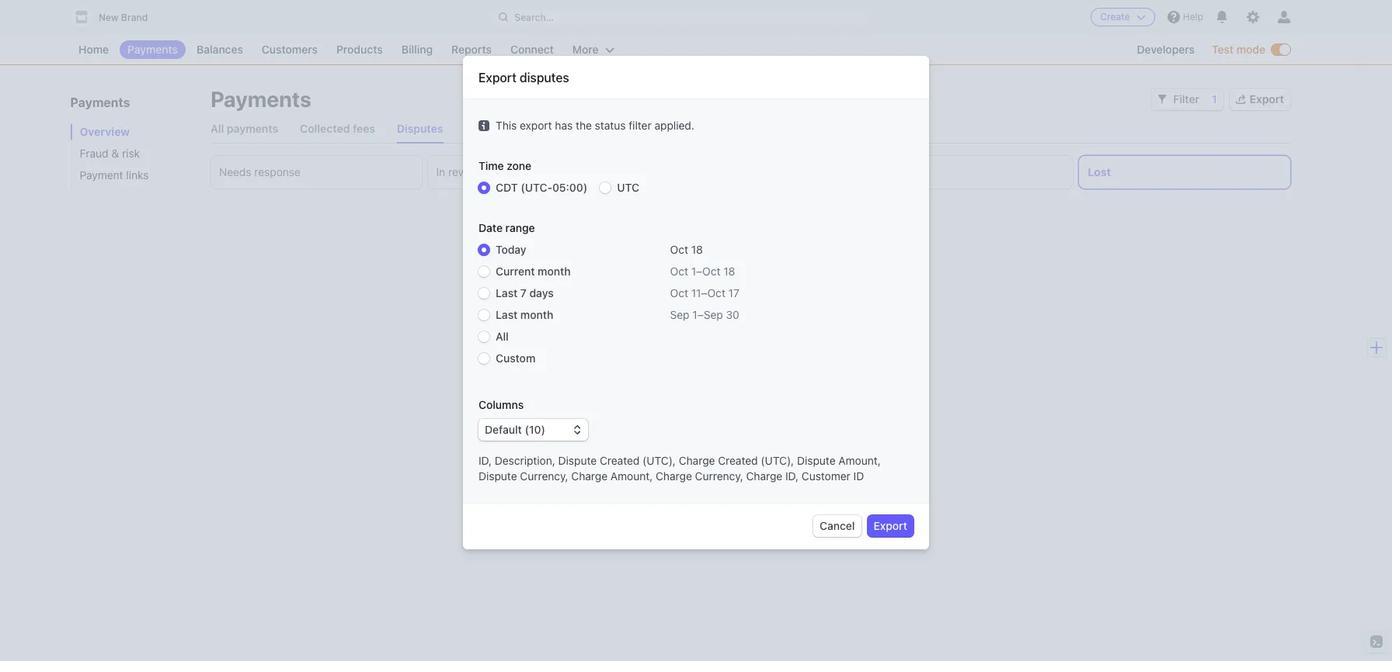 Task type: describe. For each thing, give the bounding box(es) containing it.
last for last 7 days
[[496, 287, 518, 300]]

developers
[[1137, 43, 1195, 56]]

lost button
[[1079, 156, 1290, 189]]

as
[[726, 470, 738, 484]]

up
[[885, 439, 898, 453]]

month for current month
[[538, 265, 571, 278]]

use
[[666, 455, 684, 468]]

cdt
[[496, 181, 518, 194]]

tab list containing needs response
[[211, 156, 1290, 189]]

all for all payments
[[211, 122, 224, 135]]

1 vertical spatial 18
[[724, 265, 735, 278]]

0 vertical spatial disputed
[[619, 415, 684, 433]]

needs
[[219, 165, 251, 179]]

in review
[[436, 165, 481, 179]]

2 created from the left
[[718, 455, 758, 468]]

export
[[520, 119, 552, 132]]

– for oct 17
[[701, 287, 707, 300]]

current
[[496, 265, 535, 278]]

0 horizontal spatial export button
[[867, 516, 914, 538]]

2 vertical spatial export
[[874, 520, 907, 533]]

columns
[[479, 399, 524, 412]]

test disputes that weren't decided in your favor will show up here. you can use
[[595, 439, 898, 468]]

reports
[[451, 43, 492, 56]]

Search… search field
[[490, 7, 871, 27]]

cancel button
[[814, 516, 861, 538]]

1 horizontal spatial dispute
[[558, 455, 597, 468]]

payments inside "link"
[[127, 43, 178, 56]]

charge down the here.
[[571, 470, 608, 483]]

risk
[[122, 147, 140, 160]]

search…
[[515, 11, 554, 23]]

fraud
[[80, 147, 109, 160]]

svg image
[[1158, 95, 1167, 104]]

custom
[[496, 352, 536, 365]]

range
[[505, 221, 535, 235]]

in
[[436, 165, 445, 179]]

status
[[595, 119, 626, 132]]

export disputes
[[479, 71, 569, 85]]

test cards
[[687, 455, 738, 468]]

fraud & risk link
[[71, 146, 195, 162]]

date range
[[479, 221, 535, 235]]

payment links link
[[71, 168, 195, 183]]

05:00)
[[552, 181, 588, 194]]

test mode
[[1212, 43, 1266, 56]]

will
[[837, 439, 853, 453]]

filter
[[629, 119, 652, 132]]

oct 1 – oct 18
[[670, 265, 735, 278]]

last for last month
[[496, 308, 518, 322]]

links
[[127, 169, 149, 182]]

that
[[665, 439, 685, 453]]

payment links
[[80, 169, 149, 182]]

zone
[[507, 159, 532, 172]]

new brand
[[99, 12, 148, 23]]

here.
[[595, 455, 621, 468]]

to
[[741, 455, 751, 468]]

30
[[726, 308, 740, 322]]

1 currency, from the left
[[520, 470, 568, 483]]

brand
[[121, 12, 148, 23]]

favor
[[808, 439, 834, 453]]

home link
[[71, 40, 117, 59]]

oct for 11
[[670, 287, 688, 300]]

11
[[691, 287, 701, 300]]

connect link
[[503, 40, 562, 59]]

can
[[645, 455, 663, 468]]

in
[[771, 439, 780, 453]]

a
[[799, 455, 805, 468]]

create button
[[1091, 8, 1155, 26]]

1 sep from the left
[[670, 308, 690, 322]]

overview
[[80, 125, 130, 138]]

charge down simulate
[[746, 470, 783, 483]]

month for last month
[[520, 308, 553, 322]]

that's
[[655, 470, 683, 484]]

– for sep 30
[[697, 308, 704, 322]]

reports link
[[444, 40, 500, 59]]

1 for sep 30
[[693, 308, 697, 322]]

weren't
[[688, 439, 725, 453]]

test cards link
[[687, 454, 738, 470]]

lost
[[1088, 165, 1111, 179]]

0 vertical spatial id,
[[479, 455, 492, 468]]

1 test from the top
[[687, 415, 716, 433]]

fees
[[353, 122, 375, 135]]

response
[[254, 165, 301, 179]]

2 test from the top
[[687, 455, 707, 468]]

2 (utc), from the left
[[761, 455, 794, 468]]

your
[[783, 439, 805, 453]]

charge up marked
[[679, 455, 715, 468]]

oct for 1
[[670, 265, 688, 278]]

2 sep from the left
[[704, 308, 723, 322]]

this export has the status filter applied.
[[496, 119, 694, 132]]

17
[[729, 287, 740, 300]]

decided
[[728, 439, 769, 453]]

lost
[[795, 415, 823, 433]]

tab list containing all payments
[[211, 115, 1290, 144]]

payment
[[80, 169, 124, 182]]

new brand button
[[71, 6, 163, 28]]

this
[[496, 119, 517, 132]]

customer
[[802, 470, 851, 483]]

charge down use
[[656, 470, 692, 483]]

1 for oct 18
[[691, 265, 696, 278]]

customers
[[262, 43, 318, 56]]

days
[[530, 287, 554, 300]]



Task type: locate. For each thing, give the bounding box(es) containing it.
currency, down description,
[[520, 470, 568, 483]]

0 horizontal spatial id,
[[479, 455, 492, 468]]

currency,
[[520, 470, 568, 483], [695, 470, 743, 483]]

description,
[[495, 455, 555, 468]]

cdt (utc-05:00)
[[496, 181, 588, 194]]

0 horizontal spatial (utc),
[[643, 455, 676, 468]]

created up 'transaction'
[[600, 455, 640, 468]]

last left 7
[[496, 287, 518, 300]]

0 vertical spatial tab list
[[211, 115, 1290, 144]]

disputes
[[520, 71, 569, 85], [619, 439, 662, 453]]

month down days
[[520, 308, 553, 322]]

disputes down 'connect' link
[[520, 71, 569, 85]]

2 vertical spatial 1
[[693, 308, 697, 322]]

oct down oct 18
[[670, 265, 688, 278]]

fraud & risk
[[80, 147, 140, 160]]

today
[[496, 243, 527, 256]]

disputed up that
[[619, 415, 684, 433]]

currency, down cards
[[695, 470, 743, 483]]

export down mode
[[1250, 92, 1284, 106]]

sep 1 – sep 30
[[670, 308, 740, 322]]

more button
[[565, 40, 622, 59]]

id
[[854, 470, 864, 483]]

export button right cancel button
[[867, 516, 914, 538]]

no disputed test payments lost
[[595, 415, 823, 433]]

disputes inside test disputes that weren't decided in your favor will show up here. you can use
[[619, 439, 662, 453]]

home
[[78, 43, 109, 56]]

customers link
[[254, 40, 325, 59]]

0 horizontal spatial dispute
[[479, 470, 517, 483]]

charge
[[679, 455, 715, 468], [571, 470, 608, 483], [656, 470, 692, 483], [746, 470, 783, 483]]

the
[[576, 119, 592, 132]]

0 vertical spatial disputes
[[520, 71, 569, 85]]

payments
[[127, 43, 178, 56], [211, 86, 312, 112], [71, 96, 130, 110]]

billing link
[[394, 40, 441, 59]]

connect
[[510, 43, 554, 56]]

1 tab list from the top
[[211, 115, 1290, 144]]

review
[[448, 165, 481, 179]]

test up weren't on the bottom
[[687, 415, 716, 433]]

(utc), up that's
[[643, 455, 676, 468]]

1 vertical spatial last
[[496, 308, 518, 322]]

– up the sep 1 – sep 30
[[701, 287, 707, 300]]

dispute down no
[[558, 455, 597, 468]]

test up the here.
[[595, 439, 616, 453]]

disputes for export
[[520, 71, 569, 85]]

test for test mode
[[1212, 43, 1234, 56]]

current month
[[496, 265, 571, 278]]

has
[[555, 119, 573, 132]]

1 vertical spatial disputed
[[808, 455, 852, 468]]

tab list
[[211, 115, 1290, 144], [211, 156, 1290, 189]]

all
[[211, 122, 224, 135], [465, 122, 478, 135], [496, 330, 509, 343]]

payments up needs response
[[227, 122, 278, 135]]

0 vertical spatial test
[[687, 415, 716, 433]]

&
[[112, 147, 119, 160]]

marked
[[686, 470, 723, 484]]

sep
[[670, 308, 690, 322], [704, 308, 723, 322]]

1 horizontal spatial 18
[[724, 265, 735, 278]]

oct up oct 1 – oct 18
[[670, 243, 688, 256]]

2 tab list from the top
[[211, 156, 1290, 189]]

time zone
[[479, 159, 532, 172]]

amount, down you on the bottom left
[[611, 470, 653, 483]]

0 vertical spatial month
[[538, 265, 571, 278]]

0 vertical spatial test
[[1212, 43, 1234, 56]]

0 vertical spatial 1
[[1212, 92, 1217, 106]]

1 created from the left
[[600, 455, 640, 468]]

1 vertical spatial payments
[[719, 415, 792, 433]]

oct left 11
[[670, 287, 688, 300]]

id, description, dispute created (utc), charge created (utc), dispute amount, dispute currency, charge amount, charge currency, charge id, customer id
[[479, 455, 881, 483]]

balances link
[[189, 40, 251, 59]]

2 last from the top
[[496, 308, 518, 322]]

all for all transactions
[[465, 122, 478, 135]]

0 vertical spatial amount,
[[839, 455, 881, 468]]

created up as
[[718, 455, 758, 468]]

1 up 11
[[691, 265, 696, 278]]

last month
[[496, 308, 553, 322]]

test for test disputes that weren't decided in your favor will show up here. you can use
[[595, 439, 616, 453]]

1 right filter
[[1212, 92, 1217, 106]]

1 horizontal spatial test
[[1212, 43, 1234, 56]]

oct left 17 on the right of page
[[707, 287, 726, 300]]

you
[[624, 455, 642, 468]]

lost.
[[741, 470, 762, 484]]

mode
[[1237, 43, 1266, 56]]

id, left description,
[[479, 455, 492, 468]]

– for oct 18
[[696, 265, 702, 278]]

sep left the 30
[[704, 308, 723, 322]]

disputes up you on the bottom left
[[619, 439, 662, 453]]

id, down simulate
[[786, 470, 799, 483]]

export button down mode
[[1230, 89, 1290, 110]]

1 horizontal spatial disputes
[[619, 439, 662, 453]]

test left mode
[[1212, 43, 1234, 56]]

1 vertical spatial test
[[687, 455, 707, 468]]

1 vertical spatial disputes
[[619, 439, 662, 453]]

amount, up id
[[839, 455, 881, 468]]

2 vertical spatial –
[[697, 308, 704, 322]]

2 currency, from the left
[[695, 470, 743, 483]]

1 horizontal spatial currency,
[[695, 470, 743, 483]]

1 horizontal spatial sep
[[704, 308, 723, 322]]

1 horizontal spatial id,
[[786, 470, 799, 483]]

transactions
[[481, 122, 547, 135]]

export right cancel
[[874, 520, 907, 533]]

18 up 17 on the right of page
[[724, 265, 735, 278]]

cards
[[710, 455, 738, 468]]

all up "custom"
[[496, 330, 509, 343]]

create
[[1100, 11, 1130, 23]]

all left this
[[465, 122, 478, 135]]

1 vertical spatial month
[[520, 308, 553, 322]]

sep down oct 11 – oct 17
[[670, 308, 690, 322]]

1 vertical spatial –
[[701, 287, 707, 300]]

1 horizontal spatial (utc),
[[761, 455, 794, 468]]

disputed up customer
[[808, 455, 852, 468]]

export button
[[1230, 89, 1290, 110], [867, 516, 914, 538]]

collected fees link
[[300, 115, 375, 143]]

dispute
[[558, 455, 597, 468], [797, 455, 836, 468], [479, 470, 517, 483]]

0 vertical spatial payments
[[227, 122, 278, 135]]

collected fees
[[300, 122, 375, 135]]

needs response button
[[211, 156, 422, 189]]

balances
[[197, 43, 243, 56]]

(utc-
[[521, 181, 552, 194]]

transaction
[[595, 470, 652, 484]]

0 horizontal spatial test
[[595, 439, 616, 453]]

oct up oct 11 – oct 17
[[702, 265, 721, 278]]

1 vertical spatial id,
[[786, 470, 799, 483]]

0 horizontal spatial disputes
[[520, 71, 569, 85]]

payments up the 'decided'
[[719, 415, 792, 433]]

dispute down favor
[[797, 455, 836, 468]]

1 horizontal spatial payments
[[719, 415, 792, 433]]

disputes
[[397, 122, 443, 135]]

0 horizontal spatial created
[[600, 455, 640, 468]]

– up 11
[[696, 265, 702, 278]]

1 down 11
[[693, 308, 697, 322]]

0 vertical spatial 18
[[691, 243, 703, 256]]

1 (utc), from the left
[[643, 455, 676, 468]]

show
[[856, 439, 882, 453]]

test inside test disputes that weren't decided in your favor will show up here. you can use
[[595, 439, 616, 453]]

1 vertical spatial tab list
[[211, 156, 1290, 189]]

dispute down description,
[[479, 470, 517, 483]]

export down reports link
[[479, 71, 517, 85]]

payments
[[227, 122, 278, 135], [719, 415, 792, 433]]

0 vertical spatial export
[[479, 71, 517, 85]]

1 vertical spatial amount,
[[611, 470, 653, 483]]

payments down brand
[[127, 43, 178, 56]]

no
[[595, 415, 616, 433]]

1 horizontal spatial amount,
[[839, 455, 881, 468]]

0 horizontal spatial 18
[[691, 243, 703, 256]]

disputed
[[619, 415, 684, 433], [808, 455, 852, 468]]

1 vertical spatial export button
[[867, 516, 914, 538]]

test up marked
[[687, 455, 707, 468]]

disputed inside to simulate a disputed transaction that's marked as lost.
[[808, 455, 852, 468]]

all payments
[[211, 122, 278, 135]]

1 vertical spatial 1
[[691, 265, 696, 278]]

1 last from the top
[[496, 287, 518, 300]]

0 horizontal spatial amount,
[[611, 470, 653, 483]]

overview link
[[71, 124, 195, 140]]

1 horizontal spatial all
[[465, 122, 478, 135]]

0 horizontal spatial all
[[211, 122, 224, 135]]

1 horizontal spatial export
[[874, 520, 907, 533]]

0 horizontal spatial currency,
[[520, 470, 568, 483]]

0 vertical spatial –
[[696, 265, 702, 278]]

simulate
[[754, 455, 797, 468]]

0 horizontal spatial payments
[[227, 122, 278, 135]]

last down last 7 days
[[496, 308, 518, 322]]

disputes for test
[[619, 439, 662, 453]]

date
[[479, 221, 503, 235]]

1
[[1212, 92, 1217, 106], [691, 265, 696, 278], [693, 308, 697, 322]]

0 horizontal spatial export
[[479, 71, 517, 85]]

2 horizontal spatial export
[[1250, 92, 1284, 106]]

all transactions
[[465, 122, 547, 135]]

needs response
[[219, 165, 301, 179]]

month up days
[[538, 265, 571, 278]]

in review button
[[428, 156, 639, 189]]

products
[[336, 43, 383, 56]]

– down oct 11 – oct 17
[[697, 308, 704, 322]]

1 vertical spatial test
[[595, 439, 616, 453]]

oct for 18
[[670, 243, 688, 256]]

products link
[[329, 40, 391, 59]]

2 horizontal spatial dispute
[[797, 455, 836, 468]]

2 horizontal spatial all
[[496, 330, 509, 343]]

0 vertical spatial export button
[[1230, 89, 1290, 110]]

0 vertical spatial last
[[496, 287, 518, 300]]

1 horizontal spatial export button
[[1230, 89, 1290, 110]]

developers link
[[1129, 40, 1203, 59]]

all up needs
[[211, 122, 224, 135]]

0 horizontal spatial sep
[[670, 308, 690, 322]]

collected
[[300, 122, 350, 135]]

1 vertical spatial export
[[1250, 92, 1284, 106]]

1 horizontal spatial created
[[718, 455, 758, 468]]

payments inside tab list
[[227, 122, 278, 135]]

test
[[1212, 43, 1234, 56], [595, 439, 616, 453]]

applied.
[[655, 119, 694, 132]]

(utc), down in
[[761, 455, 794, 468]]

new
[[99, 12, 119, 23]]

oct
[[670, 243, 688, 256], [670, 265, 688, 278], [702, 265, 721, 278], [670, 287, 688, 300], [707, 287, 726, 300]]

payments up the overview
[[71, 96, 130, 110]]

payments up all payments
[[211, 86, 312, 112]]

1 horizontal spatial disputed
[[808, 455, 852, 468]]

disputes link
[[397, 115, 443, 143]]

18 up oct 1 – oct 18
[[691, 243, 703, 256]]

0 horizontal spatial disputed
[[619, 415, 684, 433]]

oct 18
[[670, 243, 703, 256]]



Task type: vqa. For each thing, say whether or not it's contained in the screenshot.
second the Data from the bottom
no



